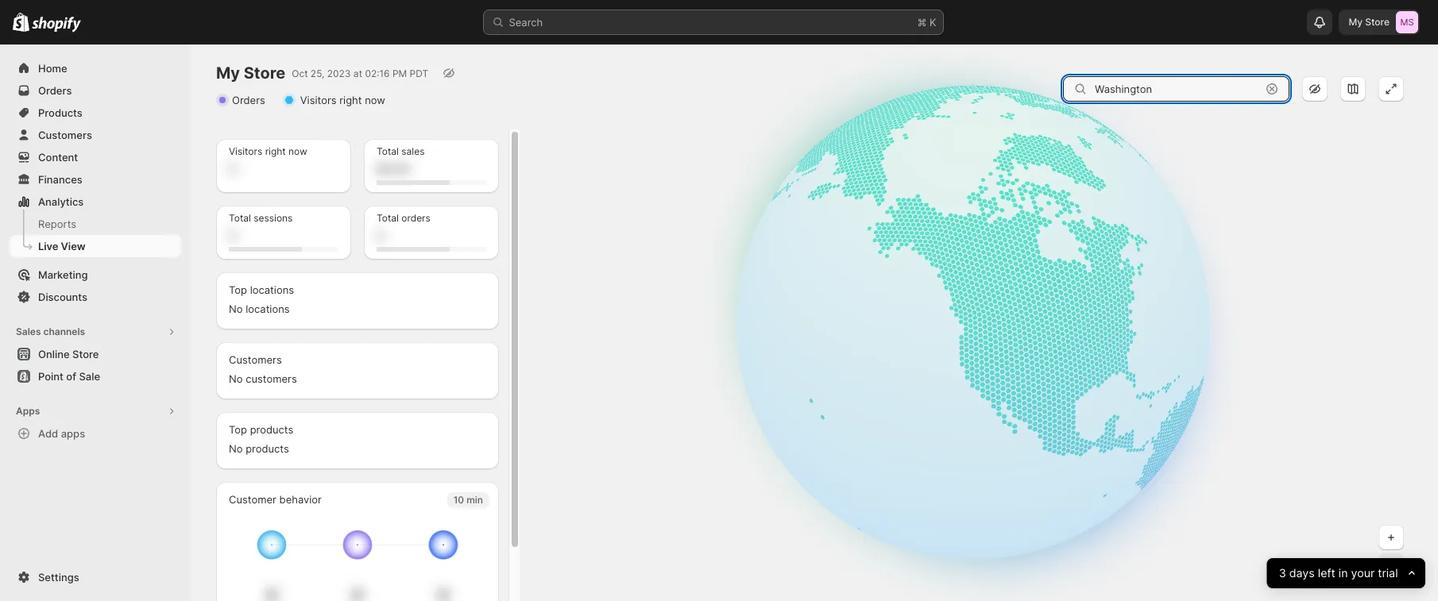 Task type: vqa. For each thing, say whether or not it's contained in the screenshot.


Task type: locate. For each thing, give the bounding box(es) containing it.
0 vertical spatial products
[[250, 424, 293, 436]]

total inside total sessions 0
[[229, 212, 251, 224]]

sales
[[401, 145, 425, 157]]

0 vertical spatial customers
[[38, 129, 92, 141]]

right for visitors right now 0
[[265, 145, 286, 157]]

no inside customers no customers
[[229, 373, 243, 385]]

visitors
[[300, 94, 337, 106], [229, 145, 262, 157]]

0 vertical spatial store
[[1365, 16, 1390, 28]]

orders
[[401, 212, 431, 224]]

settings
[[38, 571, 79, 584]]

orders up visitors right now 0 in the left top of the page
[[232, 94, 265, 106]]

customers no customers
[[229, 354, 297, 385]]

orders down home on the top left of page
[[38, 84, 72, 97]]

1 horizontal spatial store
[[244, 64, 286, 83]]

customers up the customers
[[229, 354, 282, 366]]

behavior
[[279, 493, 322, 506]]

online store link
[[10, 343, 181, 366]]

02:16
[[365, 68, 390, 79]]

orders
[[38, 84, 72, 97], [232, 94, 265, 106]]

total inside the total sales $0.00
[[377, 145, 399, 157]]

0 vertical spatial right
[[339, 94, 362, 106]]

discounts link
[[10, 286, 181, 308]]

2 horizontal spatial store
[[1365, 16, 1390, 28]]

store
[[1365, 16, 1390, 28], [244, 64, 286, 83], [72, 348, 99, 361]]

customers for customers no customers
[[229, 354, 282, 366]]

home link
[[10, 57, 181, 79]]

now down 'visitors right now'
[[289, 145, 307, 157]]

analytics
[[38, 195, 84, 208]]

customers for customers
[[38, 129, 92, 141]]

total
[[377, 145, 399, 157], [229, 212, 251, 224], [377, 212, 399, 224]]

1 vertical spatial products
[[246, 443, 289, 455]]

right
[[339, 94, 362, 106], [265, 145, 286, 157]]

visitors for visitors right now 0
[[229, 145, 262, 157]]

products
[[38, 106, 82, 119]]

Search location text field
[[1095, 76, 1261, 102]]

now down 02:16
[[365, 94, 385, 106]]

1 vertical spatial locations
[[246, 303, 290, 315]]

top inside the top products no products
[[229, 424, 247, 436]]

1 horizontal spatial right
[[339, 94, 362, 106]]

store for my store oct 25, 2023 at 02:16 pm pdt
[[244, 64, 286, 83]]

products down the customers
[[250, 424, 293, 436]]

customers inside customers no customers
[[229, 354, 282, 366]]

customers
[[38, 129, 92, 141], [229, 354, 282, 366]]

now for visitors right now 0
[[289, 145, 307, 157]]

visitors down 25,
[[300, 94, 337, 106]]

1 vertical spatial customers
[[229, 354, 282, 366]]

0 down $0.00
[[377, 229, 384, 242]]

0 horizontal spatial store
[[72, 348, 99, 361]]

total left orders
[[377, 212, 399, 224]]

1 vertical spatial no
[[229, 373, 243, 385]]

store left oct
[[244, 64, 286, 83]]

0 vertical spatial top
[[229, 284, 247, 296]]

store for online store
[[72, 348, 99, 361]]

right up 'sessions'
[[265, 145, 286, 157]]

visitors up 'sessions'
[[229, 145, 262, 157]]

total orders 0
[[377, 212, 431, 242]]

2 vertical spatial no
[[229, 443, 243, 455]]

in
[[1339, 566, 1348, 581]]

sales channels button
[[10, 321, 181, 343]]

1 vertical spatial now
[[289, 145, 307, 157]]

store up the sale
[[72, 348, 99, 361]]

my left oct
[[216, 64, 240, 83]]

my left 'my store' image
[[1349, 16, 1363, 28]]

0 up total sessions 0
[[229, 162, 236, 176]]

customers down the products
[[38, 129, 92, 141]]

0 horizontal spatial visitors
[[229, 145, 262, 157]]

2 vertical spatial store
[[72, 348, 99, 361]]

right inside visitors right now 0
[[265, 145, 286, 157]]

total inside total orders 0
[[377, 212, 399, 224]]

1 top from the top
[[229, 284, 247, 296]]

min
[[467, 494, 483, 506]]

1 horizontal spatial my
[[1349, 16, 1363, 28]]

1 horizontal spatial visitors
[[300, 94, 337, 106]]

products link
[[10, 102, 181, 124]]

no inside the top products no products
[[229, 443, 243, 455]]

top down total sessions 0
[[229, 284, 247, 296]]

store for my store
[[1365, 16, 1390, 28]]

0 horizontal spatial customers
[[38, 129, 92, 141]]

25,
[[311, 68, 325, 79]]

total up $0.00
[[377, 145, 399, 157]]

0 horizontal spatial right
[[265, 145, 286, 157]]

no up customer
[[229, 443, 243, 455]]

0 vertical spatial no
[[229, 303, 243, 315]]

analytics link
[[10, 191, 181, 213]]

no for top products no products
[[229, 443, 243, 455]]

0 vertical spatial now
[[365, 94, 385, 106]]

0 vertical spatial locations
[[250, 284, 294, 296]]

now inside visitors right now 0
[[289, 145, 307, 157]]

sales
[[16, 326, 41, 338]]

store left 'my store' image
[[1365, 16, 1390, 28]]

0 vertical spatial visitors
[[300, 94, 337, 106]]

settings link
[[10, 567, 181, 589]]

reports link
[[10, 213, 181, 235]]

sale
[[79, 370, 100, 383]]

shopify image
[[13, 13, 30, 32], [32, 16, 81, 32]]

search
[[509, 16, 543, 29]]

trial
[[1378, 566, 1398, 581]]

apps
[[16, 405, 40, 417]]

0 inside total sessions 0
[[229, 229, 236, 242]]

my store image
[[1396, 11, 1418, 33]]

no left the customers
[[229, 373, 243, 385]]

2 no from the top
[[229, 373, 243, 385]]

add apps button
[[10, 423, 181, 445]]

online store button
[[0, 343, 191, 366]]

0 up top locations no locations
[[229, 229, 236, 242]]

store inside button
[[72, 348, 99, 361]]

discounts
[[38, 291, 87, 304]]

1 vertical spatial my
[[216, 64, 240, 83]]

products
[[250, 424, 293, 436], [246, 443, 289, 455]]

top for top products no products
[[229, 424, 247, 436]]

1 vertical spatial right
[[265, 145, 286, 157]]

visitors right now
[[300, 94, 385, 106]]

point of sale link
[[10, 366, 181, 388]]

apps button
[[10, 400, 181, 423]]

no inside top locations no locations
[[229, 303, 243, 315]]

top down the customers
[[229, 424, 247, 436]]

0 horizontal spatial now
[[289, 145, 307, 157]]

1 vertical spatial store
[[244, 64, 286, 83]]

1 vertical spatial top
[[229, 424, 247, 436]]

visitors inside visitors right now 0
[[229, 145, 262, 157]]

no up customers no customers
[[229, 303, 243, 315]]

home
[[38, 62, 67, 75]]

1 horizontal spatial customers
[[229, 354, 282, 366]]

1 no from the top
[[229, 303, 243, 315]]

total for total orders 0
[[377, 212, 399, 224]]

online
[[38, 348, 70, 361]]

top products no products
[[229, 424, 293, 455]]

1 vertical spatial visitors
[[229, 145, 262, 157]]

locations
[[250, 284, 294, 296], [246, 303, 290, 315]]

0 horizontal spatial my
[[216, 64, 240, 83]]

total left 'sessions'
[[229, 212, 251, 224]]

0 vertical spatial my
[[1349, 16, 1363, 28]]

2 top from the top
[[229, 424, 247, 436]]

sessions
[[254, 212, 293, 224]]

0
[[229, 162, 236, 176], [229, 229, 236, 242], [377, 229, 384, 242]]

content link
[[10, 146, 181, 168]]

now
[[365, 94, 385, 106], [289, 145, 307, 157]]

1 horizontal spatial now
[[365, 94, 385, 106]]

0 inside total orders 0
[[377, 229, 384, 242]]

no
[[229, 303, 243, 315], [229, 373, 243, 385], [229, 443, 243, 455]]

0 for total orders 0
[[377, 229, 384, 242]]

top
[[229, 284, 247, 296], [229, 424, 247, 436]]

my
[[1349, 16, 1363, 28], [216, 64, 240, 83]]

3 no from the top
[[229, 443, 243, 455]]

left
[[1318, 566, 1336, 581]]

my store oct 25, 2023 at 02:16 pm pdt
[[216, 64, 428, 83]]

locations up customers no customers
[[246, 303, 290, 315]]

10 min
[[453, 494, 483, 506]]

products up customer behavior
[[246, 443, 289, 455]]

view
[[61, 240, 85, 253]]

total for total sales $0.00
[[377, 145, 399, 157]]

top inside top locations no locations
[[229, 284, 247, 296]]

3 days left in your trial
[[1279, 566, 1398, 581]]

$0.00
[[377, 162, 409, 176]]

locations down total sessions 0
[[250, 284, 294, 296]]

right down at
[[339, 94, 362, 106]]



Task type: describe. For each thing, give the bounding box(es) containing it.
reports
[[38, 218, 76, 230]]

point of sale
[[38, 370, 100, 383]]

sales channels
[[16, 326, 85, 338]]

k
[[930, 16, 936, 29]]

point of sale button
[[0, 366, 191, 388]]

0 for total sessions 0
[[229, 229, 236, 242]]

marketing link
[[10, 264, 181, 286]]

marketing
[[38, 269, 88, 281]]

2023
[[327, 68, 351, 79]]

add apps
[[38, 428, 85, 440]]

3
[[1279, 566, 1287, 581]]

visitors right now 0
[[229, 145, 307, 176]]

your
[[1351, 566, 1375, 581]]

⌘ k
[[917, 16, 936, 29]]

now for visitors right now
[[365, 94, 385, 106]]

days
[[1290, 566, 1315, 581]]

top for top locations no locations
[[229, 284, 247, 296]]

oct
[[292, 68, 308, 79]]

customer
[[229, 493, 276, 506]]

visitors for visitors right now
[[300, 94, 337, 106]]

1 horizontal spatial shopify image
[[32, 16, 81, 32]]

live view
[[38, 240, 85, 253]]

0 horizontal spatial orders
[[38, 84, 72, 97]]

content
[[38, 151, 78, 164]]

3 days left in your trial button
[[1267, 559, 1426, 589]]

channels
[[43, 326, 85, 338]]

live view link
[[10, 235, 181, 257]]

no for top locations no locations
[[229, 303, 243, 315]]

finances link
[[10, 168, 181, 191]]

total sessions 0
[[229, 212, 293, 242]]

at
[[353, 68, 362, 79]]

right for visitors right now
[[339, 94, 362, 106]]

of
[[66, 370, 76, 383]]

my store
[[1349, 16, 1390, 28]]

0 horizontal spatial shopify image
[[13, 13, 30, 32]]

point
[[38, 370, 63, 383]]

total for total sessions 0
[[229, 212, 251, 224]]

1 horizontal spatial orders
[[232, 94, 265, 106]]

add
[[38, 428, 58, 440]]

customers link
[[10, 124, 181, 146]]

⌘
[[917, 16, 927, 29]]

pdt
[[410, 68, 428, 79]]

customer behavior
[[229, 493, 322, 506]]

my for my store
[[1349, 16, 1363, 28]]

finances
[[38, 173, 82, 186]]

orders link
[[10, 79, 181, 102]]

customers
[[246, 373, 297, 385]]

total sales $0.00
[[377, 145, 425, 176]]

pm
[[392, 68, 407, 79]]

top locations no locations
[[229, 284, 294, 315]]

10
[[453, 494, 464, 506]]

0 inside visitors right now 0
[[229, 162, 236, 176]]

live
[[38, 240, 58, 253]]

my for my store oct 25, 2023 at 02:16 pm pdt
[[216, 64, 240, 83]]

apps
[[61, 428, 85, 440]]

online store
[[38, 348, 99, 361]]



